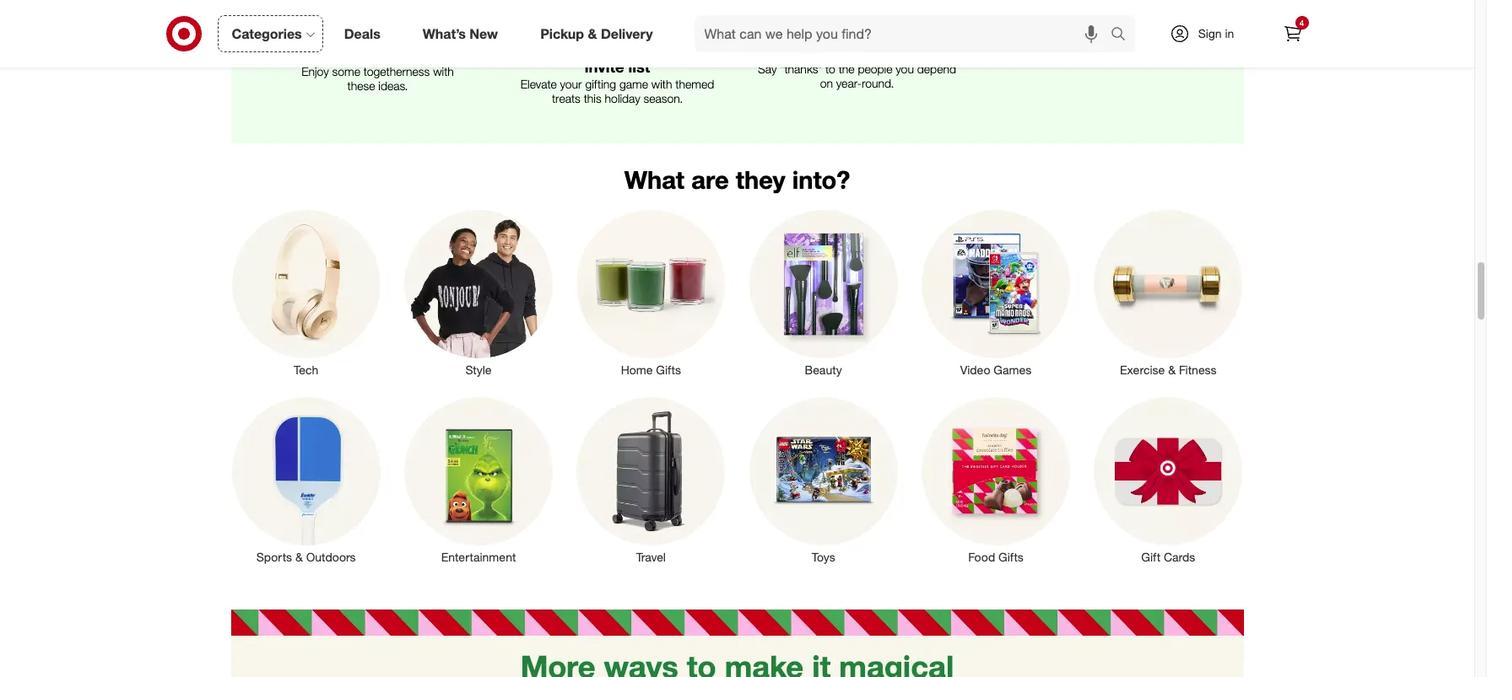 Task type: describe. For each thing, give the bounding box(es) containing it.
depend
[[918, 61, 957, 76]]

gifts for "thanks"
[[818, 26, 851, 45]]

gifts for food gifts
[[999, 550, 1024, 565]]

what
[[624, 165, 685, 195]]

with inside elevate your gifting game with themed treats this holiday season.
[[652, 77, 672, 91]]

categories
[[232, 25, 302, 42]]

what are they into?
[[624, 165, 850, 195]]

delivery
[[601, 25, 653, 42]]

gifting
[[585, 77, 616, 91]]

the inside simple gifts to show your appreciation say "thanks" to the people you depend on year-round.
[[839, 61, 855, 76]]

say
[[758, 61, 777, 76]]

toys link
[[737, 394, 910, 566]]

what's new link
[[408, 15, 519, 52]]

travel link
[[565, 394, 737, 566]]

you inside host gifts so festive they'll get you on the permanent invite list
[[550, 42, 577, 60]]

invite
[[585, 57, 624, 76]]

travel
[[636, 550, 666, 565]]

fitness
[[1179, 363, 1217, 377]]

1 horizontal spatial get
[[1057, 46, 1073, 60]]

white elephant ideas
[[1020, 26, 1174, 45]]

style
[[466, 363, 492, 377]]

enjoy
[[302, 65, 329, 79]]

entertainment link
[[392, 394, 565, 566]]

exercise & fitness
[[1120, 363, 1217, 377]]

pickup
[[540, 25, 584, 42]]

search
[[1103, 27, 1144, 44]]

the inside 'gift ideas for the whole fam'
[[326, 44, 349, 63]]

exercise & fitness link
[[1082, 207, 1255, 379]]

this
[[584, 91, 602, 105]]

video games link
[[910, 207, 1082, 379]]

entertainment
[[441, 550, 516, 565]]

0 vertical spatial gifts
[[992, 46, 1015, 60]]

for
[[405, 27, 425, 45]]

tech link
[[220, 207, 392, 379]]

beauty link
[[737, 207, 910, 379]]

in
[[1225, 26, 1235, 41]]

your inside elevate your gifting game with themed treats this holiday season.
[[560, 77, 582, 91]]

deals link
[[330, 15, 402, 52]]

new
[[470, 25, 498, 42]]

year-
[[837, 76, 862, 90]]

they'll
[[671, 26, 715, 45]]

white
[[1020, 26, 1062, 45]]

appreciation
[[811, 42, 904, 60]]

elevate your gifting game with themed treats this holiday season.
[[521, 77, 714, 105]]

some
[[332, 65, 360, 79]]

toys
[[812, 550, 835, 565]]

host
[[521, 26, 555, 45]]

on inside host gifts so festive they'll get you on the permanent invite list
[[581, 42, 600, 60]]

pickup & delivery
[[540, 25, 653, 42]]

to for show
[[855, 26, 870, 45]]

sign
[[1199, 26, 1222, 41]]

enjoy some togetherness with these ideas.
[[302, 65, 454, 93]]

gift for gift cards
[[1142, 550, 1161, 565]]

gifts for home gifts
[[656, 363, 681, 377]]

to for get
[[1044, 46, 1054, 60]]

pickup & delivery link
[[526, 15, 674, 52]]

simple
[[764, 26, 814, 45]]

ideas.
[[379, 79, 408, 93]]

style link
[[392, 207, 565, 379]]

togetherness
[[364, 65, 430, 79]]

exercise
[[1120, 363, 1165, 377]]

gift cards link
[[1082, 394, 1255, 566]]

What can we help you find? suggestions appear below search field
[[694, 15, 1115, 52]]

tech
[[294, 363, 319, 377]]

get inside host gifts so festive they'll get you on the permanent invite list
[[522, 42, 546, 60]]

video
[[961, 363, 991, 377]]

outdoors
[[306, 550, 356, 565]]

video games
[[961, 363, 1032, 377]]

gifts sure to get laughs and be treasured.
[[992, 46, 1202, 60]]



Task type: locate. For each thing, give the bounding box(es) containing it.
0 horizontal spatial to
[[826, 61, 836, 76]]

to
[[855, 26, 870, 45], [1044, 46, 1054, 60], [826, 61, 836, 76]]

your
[[918, 26, 951, 45], [560, 77, 582, 91]]

treasured.
[[1152, 46, 1202, 60]]

you right people
[[896, 61, 914, 76]]

what's new
[[423, 25, 498, 42]]

gift inside 'gift cards' link
[[1142, 550, 1161, 565]]

ideas inside 'gift ideas for the whole fam'
[[361, 27, 401, 45]]

you inside simple gifts to show your appreciation say "thanks" to the people you depend on year-round.
[[896, 61, 914, 76]]

2 horizontal spatial &
[[1169, 363, 1176, 377]]

season.
[[644, 91, 683, 105]]

1 vertical spatial gifts
[[656, 363, 681, 377]]

1 horizontal spatial you
[[896, 61, 914, 76]]

gifts right food
[[999, 550, 1024, 565]]

you up "elevate"
[[550, 42, 577, 60]]

ideas
[[1135, 26, 1174, 45], [361, 27, 401, 45]]

fam
[[402, 44, 430, 63]]

4 link
[[1274, 15, 1312, 52]]

& for sports
[[295, 550, 303, 565]]

& inside "link"
[[295, 550, 303, 565]]

categories link
[[217, 15, 323, 52]]

0 vertical spatial to
[[855, 26, 870, 45]]

your inside simple gifts to show your appreciation say "thanks" to the people you depend on year-round.
[[918, 26, 951, 45]]

sure
[[1019, 46, 1041, 60]]

to left year-
[[826, 61, 836, 76]]

with inside the enjoy some togetherness with these ideas.
[[433, 65, 454, 79]]

1 vertical spatial you
[[896, 61, 914, 76]]

home gifts link
[[565, 207, 737, 379]]

home gifts
[[621, 363, 681, 377]]

to right sure in the right top of the page
[[1044, 46, 1054, 60]]

0 horizontal spatial the
[[326, 44, 349, 63]]

what's
[[423, 25, 466, 42]]

4
[[1300, 18, 1305, 28]]

"thanks"
[[780, 61, 822, 76]]

they
[[736, 165, 786, 195]]

gifts left so
[[559, 26, 592, 45]]

the
[[604, 42, 628, 60], [326, 44, 349, 63], [839, 61, 855, 76]]

0 horizontal spatial with
[[433, 65, 454, 79]]

gifts inside host gifts so festive they'll get you on the permanent invite list
[[559, 26, 592, 45]]

so
[[596, 26, 614, 45]]

to left the show on the top of the page
[[855, 26, 870, 45]]

1 horizontal spatial to
[[855, 26, 870, 45]]

1 horizontal spatial gifts
[[818, 26, 851, 45]]

2 vertical spatial &
[[295, 550, 303, 565]]

gifts
[[559, 26, 592, 45], [818, 26, 851, 45]]

0 vertical spatial you
[[550, 42, 577, 60]]

0 horizontal spatial get
[[522, 42, 546, 60]]

laughs
[[1076, 46, 1110, 60]]

simple gifts to show your appreciation say "thanks" to the people you depend on year-round.
[[758, 26, 957, 90]]

1 vertical spatial to
[[1044, 46, 1054, 60]]

& left fitness
[[1169, 363, 1176, 377]]

search button
[[1103, 15, 1144, 56]]

2 vertical spatial gifts
[[999, 550, 1024, 565]]

gifts
[[992, 46, 1015, 60], [656, 363, 681, 377], [999, 550, 1024, 565]]

0 horizontal spatial gift
[[330, 27, 357, 45]]

gifts left sure in the right top of the page
[[992, 46, 1015, 60]]

0 vertical spatial &
[[588, 25, 597, 42]]

deals
[[344, 25, 381, 42]]

0 horizontal spatial gifts
[[559, 26, 592, 45]]

people
[[858, 61, 893, 76]]

2 vertical spatial to
[[826, 61, 836, 76]]

0 vertical spatial your
[[918, 26, 951, 45]]

on inside simple gifts to show your appreciation say "thanks" to the people you depend on year-round.
[[820, 76, 833, 90]]

list
[[629, 57, 650, 76]]

get left laughs
[[1057, 46, 1073, 60]]

2 gifts from the left
[[818, 26, 851, 45]]

1 vertical spatial gift
[[1142, 550, 1161, 565]]

are
[[692, 165, 729, 195]]

sports & outdoors link
[[220, 394, 392, 566]]

gift left the cards
[[1142, 550, 1161, 565]]

your left this
[[560, 77, 582, 91]]

2 horizontal spatial the
[[839, 61, 855, 76]]

be
[[1136, 46, 1149, 60]]

on
[[581, 42, 600, 60], [820, 76, 833, 90]]

& right sports
[[295, 550, 303, 565]]

gift up some
[[330, 27, 357, 45]]

gifts right the home
[[656, 363, 681, 377]]

1 vertical spatial your
[[560, 77, 582, 91]]

food gifts link
[[910, 394, 1082, 566]]

with down what's
[[433, 65, 454, 79]]

food
[[968, 550, 996, 565]]

gift for gift ideas for the whole fam
[[330, 27, 357, 45]]

ideas up be
[[1135, 26, 1174, 45]]

1 horizontal spatial your
[[918, 26, 951, 45]]

& for pickup
[[588, 25, 597, 42]]

host gifts so festive they'll get you on the permanent invite list
[[521, 26, 715, 76]]

2 horizontal spatial to
[[1044, 46, 1054, 60]]

games
[[994, 363, 1032, 377]]

1 horizontal spatial ideas
[[1135, 26, 1174, 45]]

0 horizontal spatial ideas
[[361, 27, 401, 45]]

your up the depend
[[918, 26, 951, 45]]

home
[[621, 363, 653, 377]]

1 gifts from the left
[[559, 26, 592, 45]]

1 horizontal spatial the
[[604, 42, 628, 60]]

gift ideas for the whole fam
[[326, 27, 430, 63]]

themed
[[676, 77, 714, 91]]

round.
[[862, 76, 894, 90]]

1 vertical spatial on
[[820, 76, 833, 90]]

0 vertical spatial gift
[[330, 27, 357, 45]]

gift inside 'gift ideas for the whole fam'
[[330, 27, 357, 45]]

elephant
[[1066, 26, 1131, 45]]

0 horizontal spatial your
[[560, 77, 582, 91]]

elevate
[[521, 77, 557, 91]]

festive
[[619, 26, 667, 45]]

game
[[620, 77, 648, 91]]

show
[[875, 26, 914, 45]]

cards
[[1164, 550, 1196, 565]]

0 horizontal spatial &
[[295, 550, 303, 565]]

sports & outdoors
[[256, 550, 356, 565]]

ideas left the for
[[361, 27, 401, 45]]

& for exercise
[[1169, 363, 1176, 377]]

&
[[588, 25, 597, 42], [1169, 363, 1176, 377], [295, 550, 303, 565]]

1 horizontal spatial &
[[588, 25, 597, 42]]

these
[[347, 79, 375, 93]]

with
[[433, 65, 454, 79], [652, 77, 672, 91]]

gifts inside simple gifts to show your appreciation say "thanks" to the people you depend on year-round.
[[818, 26, 851, 45]]

get
[[522, 42, 546, 60], [1057, 46, 1073, 60]]

permanent
[[632, 42, 713, 60]]

treats
[[552, 91, 581, 105]]

get up "elevate"
[[522, 42, 546, 60]]

food gifts
[[968, 550, 1024, 565]]

gifts right simple
[[818, 26, 851, 45]]

holiday
[[605, 91, 640, 105]]

the inside host gifts so festive they'll get you on the permanent invite list
[[604, 42, 628, 60]]

whole
[[353, 44, 398, 63]]

and
[[1113, 46, 1132, 60]]

sports
[[256, 550, 292, 565]]

0 horizontal spatial on
[[581, 42, 600, 60]]

0 vertical spatial on
[[581, 42, 600, 60]]

1 horizontal spatial with
[[652, 77, 672, 91]]

beauty
[[805, 363, 842, 377]]

1 vertical spatial &
[[1169, 363, 1176, 377]]

& right pickup
[[588, 25, 597, 42]]

into?
[[792, 165, 850, 195]]

sign in link
[[1155, 15, 1261, 52]]

sign in
[[1199, 26, 1235, 41]]

1 horizontal spatial gift
[[1142, 550, 1161, 565]]

1 horizontal spatial on
[[820, 76, 833, 90]]

0 horizontal spatial you
[[550, 42, 577, 60]]

gifts for on
[[559, 26, 592, 45]]

with right game
[[652, 77, 672, 91]]



Task type: vqa. For each thing, say whether or not it's contained in the screenshot.
the middle to
yes



